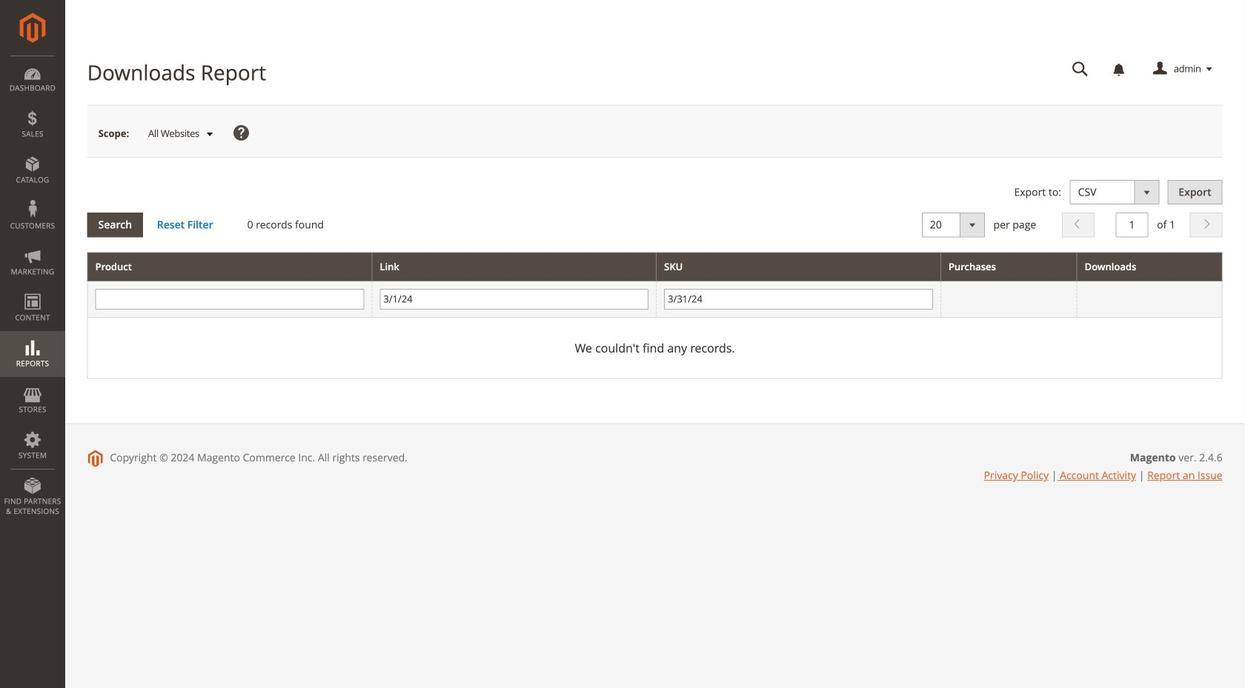 Task type: locate. For each thing, give the bounding box(es) containing it.
None text field
[[1062, 56, 1099, 82], [95, 289, 364, 310], [664, 289, 933, 310], [1062, 56, 1099, 82], [95, 289, 364, 310], [664, 289, 933, 310]]

None text field
[[1116, 213, 1149, 237], [380, 289, 649, 310], [1116, 213, 1149, 237], [380, 289, 649, 310]]

menu bar
[[0, 56, 65, 524]]

magento admin panel image
[[20, 13, 46, 43]]



